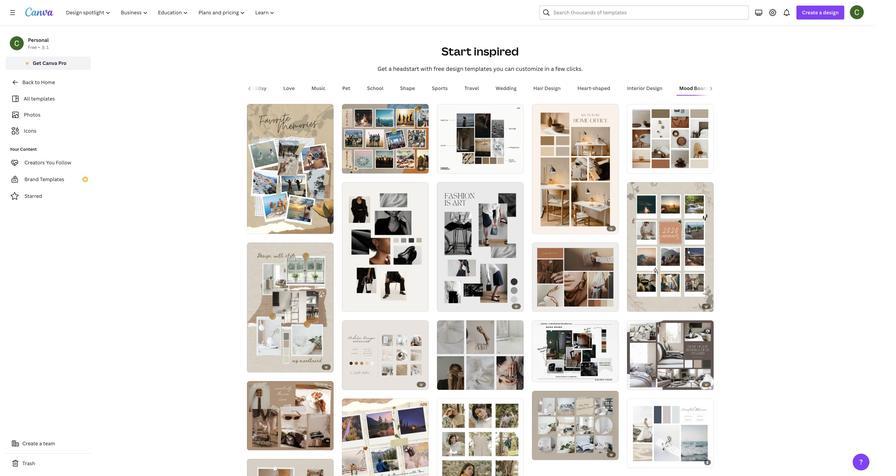 Task type: locate. For each thing, give the bounding box(es) containing it.
None search field
[[540, 6, 750, 20]]

creators you follow
[[24, 159, 71, 166]]

mood boards button
[[677, 82, 714, 95]]

design right free
[[446, 65, 464, 73]]

creators
[[24, 159, 45, 166]]

a for team
[[39, 441, 42, 447]]

1 vertical spatial 1
[[537, 374, 539, 379]]

team
[[43, 441, 55, 447]]

holiday
[[248, 85, 267, 92]]

templates down start inspired
[[465, 65, 492, 73]]

get inside button
[[33, 60, 41, 66]]

design left christina overa icon
[[824, 9, 839, 16]]

1 horizontal spatial design
[[824, 9, 839, 16]]

0 horizontal spatial 1
[[46, 44, 49, 50]]

follow
[[56, 159, 71, 166]]

heart-shaped button
[[575, 82, 613, 95]]

you
[[46, 159, 55, 166]]

brown olive green clean grid fashion photo collage image
[[437, 399, 524, 477]]

your
[[10, 146, 19, 152]]

0 horizontal spatial templates
[[31, 95, 55, 102]]

your content
[[10, 146, 37, 152]]

1 left of
[[537, 374, 539, 379]]

trash link
[[6, 457, 91, 471]]

get
[[33, 60, 41, 66], [378, 65, 387, 73]]

shape
[[400, 85, 415, 92]]

shaped
[[593, 85, 611, 92]]

1 design from the left
[[545, 85, 561, 92]]

pet
[[342, 85, 350, 92]]

can
[[505, 65, 515, 73]]

free
[[434, 65, 445, 73]]

get canva pro button
[[6, 57, 91, 70]]

photos
[[24, 112, 40, 118]]

start
[[442, 44, 472, 59]]

love
[[283, 85, 295, 92]]

photos link
[[10, 108, 87, 122]]

create inside 'dropdown button'
[[803, 9, 819, 16]]

in
[[545, 65, 550, 73]]

0 horizontal spatial design
[[446, 65, 464, 73]]

heart-
[[578, 85, 593, 92]]

brown clean grid fashion moodboard photo collage image
[[532, 243, 619, 312]]

beige grey minimalist jewelry brand mood boards photo collage image
[[437, 321, 524, 390]]

0 vertical spatial create
[[803, 9, 819, 16]]

few
[[556, 65, 565, 73]]

a inside 'dropdown button'
[[820, 9, 822, 16]]

shape button
[[398, 82, 418, 95]]

1
[[46, 44, 49, 50], [537, 374, 539, 379]]

back to home
[[22, 79, 55, 86]]

get a headstart with free design templates you can customize in a few clicks.
[[378, 65, 583, 73]]

1 vertical spatial create
[[22, 441, 38, 447]]

you
[[494, 65, 504, 73]]

0 vertical spatial design
[[824, 9, 839, 16]]

creators you follow link
[[6, 156, 91, 170]]

0 horizontal spatial design
[[545, 85, 561, 92]]

1 vertical spatial design
[[446, 65, 464, 73]]

ivory black grey modern minimalist fashion photo collage image
[[437, 182, 524, 312]]

1 of 2
[[537, 374, 547, 379]]

clicks.
[[567, 65, 583, 73]]

get canva pro
[[33, 60, 67, 66]]

white grey clean grid interior design mood board photo collage image
[[532, 391, 619, 461]]

create inside button
[[22, 441, 38, 447]]

$
[[707, 460, 709, 466]]

a
[[820, 9, 822, 16], [389, 65, 392, 73], [551, 65, 554, 73], [39, 441, 42, 447]]

icons
[[24, 128, 36, 134]]

school
[[367, 85, 384, 92]]

templates
[[465, 65, 492, 73], [31, 95, 55, 102]]

beige black and white tan modern minimalist fashion photo collage image
[[342, 182, 429, 312]]

design
[[824, 9, 839, 16], [446, 65, 464, 73]]

a inside button
[[39, 441, 42, 447]]

design right hair
[[545, 85, 561, 92]]

travel
[[465, 85, 479, 92]]

get up school
[[378, 65, 387, 73]]

beige minimalist sweet 2020 memories scrapbook photo collage image
[[627, 182, 714, 312]]

1 horizontal spatial templates
[[465, 65, 492, 73]]

a for headstart
[[389, 65, 392, 73]]

1 horizontal spatial design
[[647, 85, 663, 92]]

design right interior
[[647, 85, 663, 92]]

a for design
[[820, 9, 822, 16]]

1 of 2 link
[[532, 321, 619, 383]]

1 horizontal spatial 1
[[537, 374, 539, 379]]

start inspired
[[442, 44, 519, 59]]

blue and brown clean grid wedding moodboard photo collage image
[[627, 399, 714, 468]]

1 for 1 of 2
[[537, 374, 539, 379]]

1 for 1
[[46, 44, 49, 50]]

with
[[421, 65, 433, 73]]

white beige interior design with style mood board scrapbook photo collage image
[[247, 243, 334, 373]]

brown gold aesthetic creativity mood boards photo collage image
[[247, 382, 334, 451]]

create a design button
[[797, 6, 845, 20]]

get left canva
[[33, 60, 41, 66]]

back to home link
[[6, 76, 91, 89]]

1 horizontal spatial get
[[378, 65, 387, 73]]

interior
[[627, 85, 646, 92]]

customize
[[516, 65, 544, 73]]

create
[[803, 9, 819, 16], [22, 441, 38, 447]]

templates right all
[[31, 95, 55, 102]]

0 vertical spatial 1
[[46, 44, 49, 50]]

white brown clean grid interior design photo collage image
[[627, 104, 714, 174]]

music button
[[309, 82, 329, 95]]

create a design
[[803, 9, 839, 16]]

interior design button
[[625, 82, 666, 95]]

0 horizontal spatial get
[[33, 60, 41, 66]]

music
[[312, 85, 326, 92]]

hair design
[[534, 85, 561, 92]]

all templates
[[24, 95, 55, 102]]

2 design from the left
[[647, 85, 663, 92]]

inspired
[[474, 44, 519, 59]]

of
[[540, 374, 544, 379]]

0 horizontal spatial create
[[22, 441, 38, 447]]

1 horizontal spatial create
[[803, 9, 819, 16]]

brown beige elegant minimalist aesthetic moodboard image
[[437, 104, 524, 174]]

1 right •
[[46, 44, 49, 50]]

design
[[545, 85, 561, 92], [647, 85, 663, 92]]

to
[[35, 79, 40, 86]]



Task type: describe. For each thing, give the bounding box(es) containing it.
brown modern clean grid interior mood boards photo collage image
[[627, 321, 714, 390]]

mood boards
[[680, 85, 711, 92]]

all templates link
[[10, 92, 87, 106]]

free •
[[28, 44, 40, 50]]

home
[[41, 79, 55, 86]]

personal
[[28, 37, 49, 43]]

icons link
[[10, 124, 87, 138]]

•
[[38, 44, 40, 50]]

tan beige brown refined scrapbook interior design photo collage image
[[247, 460, 334, 477]]

black minimalist moodboard image
[[532, 321, 619, 382]]

pro
[[58, 60, 67, 66]]

sports button
[[429, 82, 451, 95]]

create a team button
[[6, 437, 91, 451]]

content
[[20, 146, 37, 152]]

interior design
[[627, 85, 663, 92]]

school button
[[364, 82, 386, 95]]

boards
[[695, 85, 711, 92]]

get for get a headstart with free design templates you can customize in a few clicks.
[[378, 65, 387, 73]]

2
[[545, 374, 547, 379]]

0 vertical spatial templates
[[465, 65, 492, 73]]

beige minimalist sweet 2022 recap memories scrapbook photo collage image
[[342, 104, 429, 174]]

design inside 'dropdown button'
[[824, 9, 839, 16]]

starred
[[24, 193, 42, 200]]

hair
[[534, 85, 544, 92]]

love button
[[281, 82, 298, 95]]

top level navigation element
[[62, 6, 281, 20]]

travel button
[[462, 82, 482, 95]]

create for create a team
[[22, 441, 38, 447]]

create for create a design
[[803, 9, 819, 16]]

get for get canva pro
[[33, 60, 41, 66]]

templates
[[40, 176, 64, 183]]

design for hair design
[[545, 85, 561, 92]]

holiday button
[[245, 82, 269, 95]]

sports
[[432, 85, 448, 92]]

canva
[[42, 60, 57, 66]]

brand templates
[[24, 176, 64, 183]]

headstart
[[393, 65, 419, 73]]

starred link
[[6, 189, 91, 203]]

design for interior design
[[647, 85, 663, 92]]

beige elegant minimalist travel scrapbook photo collage (portrait) image
[[247, 104, 334, 234]]

trash
[[22, 461, 35, 467]]

heart-shaped
[[578, 85, 611, 92]]

Search search field
[[554, 6, 745, 19]]

wedding
[[496, 85, 517, 92]]

1 vertical spatial templates
[[31, 95, 55, 102]]

create a team
[[22, 441, 55, 447]]

free
[[28, 44, 37, 50]]

brand
[[24, 176, 39, 183]]

wedding button
[[493, 82, 520, 95]]

beige light brown modern minimalist interior design photo collage image
[[532, 104, 619, 234]]

hair design button
[[531, 82, 564, 95]]

christina overa image
[[850, 5, 864, 19]]

brand templates link
[[6, 173, 91, 187]]

all
[[24, 95, 30, 102]]

beige minimalist sweet memories with you scrapbook polaroid photo collage image
[[342, 399, 429, 477]]

pink and brown clean grid interior design moodboard photo collage image
[[342, 321, 429, 390]]

back
[[22, 79, 34, 86]]

pet button
[[340, 82, 353, 95]]

mood
[[680, 85, 693, 92]]



Task type: vqa. For each thing, say whether or not it's contained in the screenshot.
CREATE
yes



